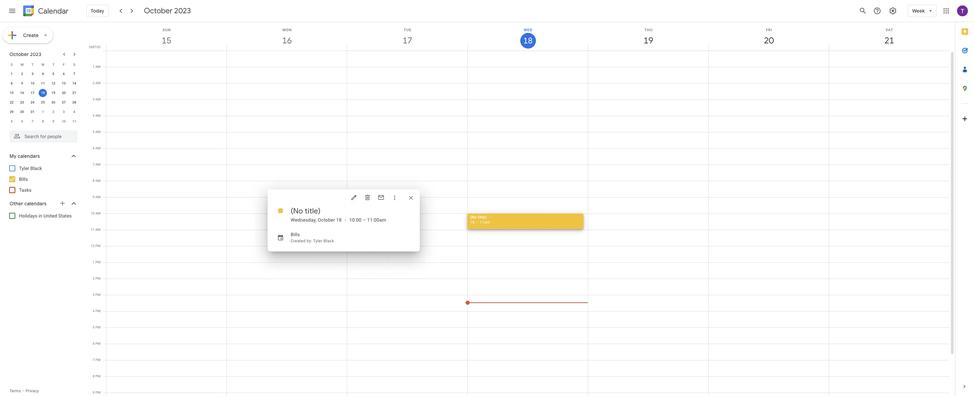 Task type: describe. For each thing, give the bounding box(es) containing it.
20 column header
[[709, 22, 830, 51]]

23
[[20, 101, 24, 104]]

november 10 element
[[60, 118, 68, 126]]

am for 5 am
[[95, 130, 101, 134]]

pm for 8 pm
[[95, 375, 101, 379]]

7 for 7 am
[[93, 163, 95, 167]]

31
[[31, 110, 34, 114]]

27 element
[[60, 99, 68, 107]]

week
[[913, 8, 925, 14]]

1 horizontal spatial october 2023
[[144, 6, 191, 16]]

10 for 10 am
[[91, 212, 95, 215]]

m
[[21, 63, 24, 66]]

19 link
[[641, 33, 657, 49]]

21 element
[[70, 89, 78, 97]]

10:00
[[350, 217, 362, 223]]

4 for 4 pm
[[93, 310, 95, 313]]

5 am
[[93, 130, 101, 134]]

1 s from the left
[[11, 63, 13, 66]]

5 for 5 pm
[[93, 326, 95, 330]]

other
[[10, 201, 23, 207]]

privacy
[[26, 389, 39, 394]]

wednesday,
[[291, 217, 317, 223]]

sun 15
[[161, 28, 171, 46]]

row containing 8
[[6, 79, 80, 88]]

thu 19
[[644, 28, 653, 46]]

22
[[10, 101, 14, 104]]

15 inside "row group"
[[10, 91, 14, 95]]

pm for 6 pm
[[95, 342, 101, 346]]

19 inside october 2023 grid
[[51, 91, 55, 95]]

pm for 1 pm
[[95, 261, 101, 264]]

21 inside 21 column header
[[885, 35, 894, 46]]

16 element
[[18, 89, 26, 97]]

6 pm
[[93, 342, 101, 346]]

15 column header
[[106, 22, 227, 51]]

sun
[[163, 28, 171, 32]]

black inside my calendars list
[[30, 166, 42, 171]]

3 pm
[[93, 293, 101, 297]]

8 am
[[93, 179, 101, 183]]

23 element
[[18, 99, 26, 107]]

10 element
[[28, 80, 37, 88]]

pm for 2 pm
[[95, 277, 101, 281]]

11 element
[[39, 80, 47, 88]]

19 column header
[[588, 22, 709, 51]]

5 cell from the left
[[589, 51, 709, 397]]

4 for november 4 element
[[73, 110, 75, 114]]

28
[[72, 101, 76, 104]]

13
[[62, 82, 66, 85]]

november 9 element
[[49, 118, 57, 126]]

pm for 4 pm
[[95, 310, 101, 313]]

1 horizontal spatial october
[[144, 6, 173, 16]]

6 for 6 am
[[93, 146, 95, 150]]

create
[[23, 32, 39, 38]]

18 inside wed 18
[[523, 35, 533, 46]]

mon
[[283, 28, 292, 32]]

15 inside "column header"
[[161, 35, 171, 46]]

terms link
[[10, 389, 21, 394]]

bills for bills
[[19, 177, 28, 182]]

6 cell from the left
[[709, 51, 830, 397]]

17 link
[[400, 33, 416, 49]]

10 am
[[91, 212, 101, 215]]

week button
[[908, 3, 937, 19]]

24
[[31, 101, 34, 104]]

row containing 5
[[6, 117, 80, 126]]

1 am
[[93, 65, 101, 69]]

0 vertical spatial 2023
[[174, 6, 191, 16]]

tyler inside my calendars list
[[19, 166, 29, 171]]

– inside (no title) 10 – 11am
[[476, 220, 479, 225]]

10 for november 10 element
[[62, 120, 66, 123]]

1 for 1 pm
[[93, 261, 95, 264]]

30 element
[[18, 108, 26, 116]]

12 for 12 pm
[[91, 244, 95, 248]]

5 up 12 element
[[52, 72, 54, 76]]

(no title) 10 – 11am
[[470, 215, 490, 225]]

fri
[[766, 28, 773, 32]]

today
[[91, 8, 104, 14]]

row containing 1
[[6, 69, 80, 79]]

12 pm
[[91, 244, 101, 248]]

18 cell
[[38, 88, 48, 98]]

14
[[72, 82, 76, 85]]

row containing s
[[6, 60, 80, 69]]

20 inside column header
[[764, 35, 774, 46]]

7 cell from the left
[[830, 51, 950, 397]]

tyler black
[[19, 166, 42, 171]]

17 inside 17 element
[[31, 91, 34, 95]]

18 inside 'element'
[[41, 91, 45, 95]]

20 link
[[762, 33, 777, 49]]

gmt-
[[89, 45, 97, 49]]

9 for 9 am
[[93, 195, 95, 199]]

2 cell from the left
[[227, 51, 347, 397]]

october inside (no title) wednesday, october 18 ⋅ 10:00 – 11:00am
[[318, 217, 335, 223]]

2 for november 2 element
[[52, 110, 54, 114]]

pm for 9 pm
[[95, 391, 101, 395]]

calendars for my calendars
[[18, 153, 40, 159]]

holidays in united states
[[19, 213, 72, 219]]

6 down f
[[63, 72, 65, 76]]

19 element
[[49, 89, 57, 97]]

row group containing 1
[[6, 69, 80, 126]]

3 am
[[93, 98, 101, 101]]

6 for november 6 'element'
[[21, 120, 23, 123]]

9 pm
[[93, 391, 101, 395]]

fri 20
[[764, 28, 774, 46]]

22 element
[[8, 99, 16, 107]]

9 for 9 pm
[[93, 391, 95, 395]]

calendar heading
[[37, 6, 69, 16]]

november 8 element
[[39, 118, 47, 126]]

sat 21
[[885, 28, 894, 46]]

11 for 11 element
[[41, 82, 45, 85]]

10 inside (no title) 10 – 11am
[[470, 220, 475, 225]]

24 element
[[28, 99, 37, 107]]

am for 2 am
[[95, 81, 101, 85]]

6 am
[[93, 146, 101, 150]]

11 for "november 11" element
[[72, 120, 76, 123]]

2 down m
[[21, 72, 23, 76]]

title) for (no title) 10 – 11am
[[478, 215, 487, 220]]

1 for 1 am
[[93, 65, 95, 69]]

states
[[58, 213, 72, 219]]

f
[[63, 63, 65, 66]]

am for 1 am
[[95, 65, 101, 69]]

privacy link
[[26, 389, 39, 394]]

(no title) heading
[[291, 206, 321, 216]]

16 link
[[279, 33, 295, 49]]

bills created by: tyler black
[[291, 232, 334, 244]]

black inside "bills created by: tyler black"
[[324, 239, 334, 244]]

2 pm
[[93, 277, 101, 281]]

settings menu image
[[889, 7, 898, 15]]

9 am
[[93, 195, 101, 199]]

14 element
[[70, 80, 78, 88]]

november 4 element
[[70, 108, 78, 116]]

created
[[291, 239, 306, 244]]

7 pm
[[93, 359, 101, 362]]

am for 4 am
[[95, 114, 101, 118]]

16 column header
[[227, 22, 347, 51]]

sat
[[886, 28, 894, 32]]

7 am
[[93, 163, 101, 167]]

11 am
[[91, 228, 101, 232]]

10 for 10 "element"
[[31, 82, 34, 85]]

calendar
[[38, 6, 69, 16]]

(no for (no title) wednesday, october 18 ⋅ 10:00 – 11:00am
[[291, 206, 303, 216]]

0 horizontal spatial 2023
[[30, 51, 41, 57]]

am for 11 am
[[95, 228, 101, 232]]

terms – privacy
[[10, 389, 39, 394]]



Task type: vqa. For each thing, say whether or not it's contained in the screenshot.


Task type: locate. For each thing, give the bounding box(es) containing it.
title) up 11am
[[478, 215, 487, 220]]

1 vertical spatial 19
[[51, 91, 55, 95]]

black
[[30, 166, 42, 171], [324, 239, 334, 244]]

0 horizontal spatial 12
[[51, 82, 55, 85]]

bills for bills created by: tyler black
[[291, 232, 300, 237]]

calendars up in
[[24, 201, 47, 207]]

4 am
[[93, 114, 101, 118]]

29 element
[[8, 108, 16, 116]]

(no for (no title) 10 – 11am
[[470, 215, 477, 220]]

bills up tasks
[[19, 177, 28, 182]]

20 down 13 element
[[62, 91, 66, 95]]

17 down tue
[[402, 35, 412, 46]]

3 am from the top
[[95, 98, 101, 101]]

15 down sun
[[161, 35, 171, 46]]

1 horizontal spatial 19
[[644, 35, 653, 46]]

3 for 3 am
[[93, 98, 95, 101]]

0 vertical spatial 19
[[644, 35, 653, 46]]

30
[[20, 110, 24, 114]]

7 down 6 am
[[93, 163, 95, 167]]

(no inside (no title) 10 – 11am
[[470, 215, 477, 220]]

november 1 element
[[39, 108, 47, 116]]

1 horizontal spatial title)
[[478, 215, 487, 220]]

gmt-05
[[89, 45, 101, 49]]

3 for 3 pm
[[93, 293, 95, 297]]

1 vertical spatial 21
[[72, 91, 76, 95]]

10 inside 10 "element"
[[31, 82, 34, 85]]

(no inside (no title) wednesday, october 18 ⋅ 10:00 – 11:00am
[[291, 206, 303, 216]]

4
[[42, 72, 44, 76], [73, 110, 75, 114], [93, 114, 95, 118], [93, 310, 95, 313]]

25
[[41, 101, 45, 104]]

4 pm
[[93, 310, 101, 313]]

1 vertical spatial 2023
[[30, 51, 41, 57]]

1 horizontal spatial –
[[363, 217, 366, 223]]

s right f
[[73, 63, 75, 66]]

11 up 18, today 'element'
[[41, 82, 45, 85]]

october up sun
[[144, 6, 173, 16]]

0 vertical spatial tyler
[[19, 166, 29, 171]]

11 inside grid
[[91, 228, 95, 232]]

6 down 5 am
[[93, 146, 95, 150]]

pm up 5 pm
[[95, 310, 101, 313]]

1 vertical spatial 18
[[41, 91, 45, 95]]

2 horizontal spatial 18
[[523, 35, 533, 46]]

wed 18
[[523, 28, 533, 46]]

12 up '19' element
[[51, 82, 55, 85]]

tyler down my calendars
[[19, 166, 29, 171]]

1 horizontal spatial 2023
[[174, 6, 191, 16]]

3 down 2 am
[[93, 98, 95, 101]]

6 am from the top
[[95, 146, 101, 150]]

10 pm from the top
[[95, 391, 101, 395]]

5 am from the top
[[95, 130, 101, 134]]

black right by:
[[324, 239, 334, 244]]

1 horizontal spatial 16
[[282, 35, 292, 46]]

november 5 element
[[8, 118, 16, 126]]

pm up 7 pm
[[95, 342, 101, 346]]

18 down 11 element
[[41, 91, 45, 95]]

5 for the november 5 element
[[11, 120, 13, 123]]

0 vertical spatial bills
[[19, 177, 28, 182]]

pm up 6 pm
[[95, 326, 101, 330]]

2 horizontal spatial 11
[[91, 228, 95, 232]]

1 cell from the left
[[106, 51, 227, 397]]

11 am from the top
[[95, 228, 101, 232]]

11am
[[480, 220, 490, 225]]

1 horizontal spatial 12
[[91, 244, 95, 248]]

16 down the 'mon'
[[282, 35, 292, 46]]

4 for 4 am
[[93, 114, 95, 118]]

am up 12 pm
[[95, 228, 101, 232]]

19 inside column header
[[644, 35, 653, 46]]

8 for november 8 element at left top
[[42, 120, 44, 123]]

row containing (no title)
[[103, 51, 950, 397]]

8 down november 1 element
[[42, 120, 44, 123]]

calendar element
[[22, 4, 69, 19]]

in
[[39, 213, 42, 219]]

12 inside october 2023 grid
[[51, 82, 55, 85]]

1 up 2 am
[[93, 65, 95, 69]]

13 element
[[60, 80, 68, 88]]

1 horizontal spatial bills
[[291, 232, 300, 237]]

9 down 8 pm
[[93, 391, 95, 395]]

3 pm from the top
[[95, 277, 101, 281]]

6 inside 'element'
[[21, 120, 23, 123]]

row containing 15
[[6, 88, 80, 98]]

2023 down the create
[[30, 51, 41, 57]]

0 vertical spatial october
[[144, 6, 173, 16]]

9 for november 9 element
[[52, 120, 54, 123]]

0 vertical spatial 11
[[41, 82, 45, 85]]

w
[[41, 63, 44, 66]]

1 horizontal spatial 20
[[764, 35, 774, 46]]

7 up '14'
[[73, 72, 75, 76]]

1 vertical spatial 16
[[20, 91, 24, 95]]

pm up 8 pm
[[95, 359, 101, 362]]

8 pm
[[93, 375, 101, 379]]

15 element
[[8, 89, 16, 97]]

3 down 2 pm
[[93, 293, 95, 297]]

20 inside grid
[[62, 91, 66, 95]]

0 vertical spatial 21
[[885, 35, 894, 46]]

18
[[523, 35, 533, 46], [41, 91, 45, 95], [336, 217, 342, 223]]

cell
[[106, 51, 227, 397], [227, 51, 347, 397], [347, 51, 468, 397], [466, 51, 589, 397], [589, 51, 709, 397], [709, 51, 830, 397], [830, 51, 950, 397]]

2
[[21, 72, 23, 76], [93, 81, 95, 85], [52, 110, 54, 114], [93, 277, 95, 281]]

1 up 15 element
[[11, 72, 13, 76]]

pm for 12 pm
[[95, 244, 101, 248]]

17 column header
[[347, 22, 468, 51]]

7 am from the top
[[95, 163, 101, 167]]

tyler right by:
[[313, 239, 323, 244]]

october 2023 up m
[[10, 51, 41, 57]]

10 am from the top
[[95, 212, 101, 215]]

2 am from the top
[[95, 81, 101, 85]]

31 element
[[28, 108, 37, 116]]

3 inside 'november 3' element
[[63, 110, 65, 114]]

7 for november 7 element
[[32, 120, 34, 123]]

2 am
[[93, 81, 101, 85]]

my calendars list
[[1, 163, 84, 196]]

18 inside (no title) wednesday, october 18 ⋅ 10:00 – 11:00am
[[336, 217, 342, 223]]

bills up the created
[[291, 232, 300, 237]]

16 inside 16 element
[[20, 91, 24, 95]]

4 up 5 pm
[[93, 310, 95, 313]]

pm for 7 pm
[[95, 359, 101, 362]]

2 for 2 am
[[93, 81, 95, 85]]

15 link
[[159, 33, 174, 49]]

2 vertical spatial 18
[[336, 217, 342, 223]]

row containing 22
[[6, 98, 80, 107]]

10 up 11 am
[[91, 212, 95, 215]]

12 for 12
[[51, 82, 55, 85]]

5 pm from the top
[[95, 310, 101, 313]]

0 vertical spatial october 2023
[[144, 6, 191, 16]]

t
[[32, 63, 34, 66], [52, 63, 54, 66]]

2 pm from the top
[[95, 261, 101, 264]]

am for 10 am
[[95, 212, 101, 215]]

4 pm from the top
[[95, 293, 101, 297]]

2 for 2 pm
[[93, 277, 95, 281]]

5 up 6 am
[[93, 130, 95, 134]]

8 for 8 am
[[93, 179, 95, 183]]

11 down november 4 element
[[72, 120, 76, 123]]

create button
[[3, 27, 53, 44]]

0 vertical spatial 16
[[282, 35, 292, 46]]

by:
[[307, 239, 312, 244]]

19 down thu
[[644, 35, 653, 46]]

4 down 28 element
[[73, 110, 75, 114]]

– right 10:00
[[363, 217, 366, 223]]

1 vertical spatial calendars
[[24, 201, 47, 207]]

18, today element
[[39, 89, 47, 97]]

4 down w
[[42, 72, 44, 76]]

grid
[[87, 22, 956, 397]]

8 pm from the top
[[95, 359, 101, 362]]

–
[[363, 217, 366, 223], [476, 220, 479, 225], [22, 389, 25, 394]]

grid containing 15
[[87, 22, 956, 397]]

1 vertical spatial 12
[[91, 244, 95, 248]]

other calendars button
[[1, 198, 84, 209]]

am down 2 am
[[95, 98, 101, 101]]

1 pm from the top
[[95, 244, 101, 248]]

8 up 9 am
[[93, 179, 95, 183]]

10 inside november 10 element
[[62, 120, 66, 123]]

1 horizontal spatial black
[[324, 239, 334, 244]]

s
[[11, 63, 13, 66], [73, 63, 75, 66]]

8 up 15 element
[[11, 82, 13, 85]]

calendars inside dropdown button
[[24, 201, 47, 207]]

pm down 2 pm
[[95, 293, 101, 297]]

26 element
[[49, 99, 57, 107]]

5 pm
[[93, 326, 101, 330]]

20 element
[[60, 89, 68, 97]]

tab list
[[956, 22, 975, 378]]

20 down fri
[[764, 35, 774, 46]]

bills inside "bills created by: tyler black"
[[291, 232, 300, 237]]

0 horizontal spatial 21
[[72, 91, 76, 95]]

row group
[[6, 69, 80, 126]]

pm up 2 pm
[[95, 261, 101, 264]]

21 column header
[[829, 22, 950, 51]]

tasks
[[19, 188, 32, 193]]

my calendars button
[[1, 151, 84, 162]]

1 for november 1 element
[[42, 110, 44, 114]]

s left m
[[11, 63, 13, 66]]

3 down 27 element
[[63, 110, 65, 114]]

pm for 3 pm
[[95, 293, 101, 297]]

october left ⋅
[[318, 217, 335, 223]]

1 vertical spatial 17
[[31, 91, 34, 95]]

1 vertical spatial black
[[324, 239, 334, 244]]

am for 7 am
[[95, 163, 101, 167]]

0 horizontal spatial tyler
[[19, 166, 29, 171]]

21 down sat
[[885, 35, 894, 46]]

today button
[[86, 3, 109, 19]]

0 horizontal spatial october 2023
[[10, 51, 41, 57]]

16 up the "23"
[[20, 91, 24, 95]]

1 horizontal spatial 15
[[161, 35, 171, 46]]

21 link
[[882, 33, 898, 49]]

0 horizontal spatial 16
[[20, 91, 24, 95]]

12
[[51, 82, 55, 85], [91, 244, 95, 248]]

am for 9 am
[[95, 195, 101, 199]]

october
[[144, 6, 173, 16], [10, 51, 29, 57], [318, 217, 335, 223]]

18 left ⋅
[[336, 217, 342, 223]]

0 vertical spatial black
[[30, 166, 42, 171]]

1 horizontal spatial (no
[[470, 215, 477, 220]]

21 down 14 element
[[72, 91, 76, 95]]

6 for 6 pm
[[93, 342, 95, 346]]

title) up wednesday,
[[305, 206, 321, 216]]

1 horizontal spatial t
[[52, 63, 54, 66]]

12 down 11 am
[[91, 244, 95, 248]]

1 vertical spatial october 2023
[[10, 51, 41, 57]]

november 3 element
[[60, 108, 68, 116]]

– right terms link
[[22, 389, 25, 394]]

15 up 22
[[10, 91, 14, 95]]

12 element
[[49, 80, 57, 88]]

delete event image
[[364, 194, 371, 201]]

6
[[63, 72, 65, 76], [21, 120, 23, 123], [93, 146, 95, 150], [93, 342, 95, 346]]

row inside grid
[[103, 51, 950, 397]]

1 horizontal spatial 18
[[336, 217, 342, 223]]

4 cell from the left
[[466, 51, 589, 397]]

7 down 31 element
[[32, 120, 34, 123]]

1 horizontal spatial 17
[[402, 35, 412, 46]]

11 for 11 am
[[91, 228, 95, 232]]

10
[[31, 82, 34, 85], [62, 120, 66, 123], [91, 212, 95, 215], [470, 220, 475, 225]]

8 am from the top
[[95, 179, 101, 183]]

Search for people text field
[[14, 131, 73, 143]]

17 inside 17 'column header'
[[402, 35, 412, 46]]

t left w
[[32, 63, 34, 66]]

18 link
[[521, 33, 536, 49]]

my
[[10, 153, 16, 159]]

1 vertical spatial bills
[[291, 232, 300, 237]]

main drawer image
[[8, 7, 16, 15]]

7 up 8 pm
[[93, 359, 95, 362]]

am for 3 am
[[95, 98, 101, 101]]

11:00am
[[367, 217, 387, 223]]

calendars up the tyler black
[[18, 153, 40, 159]]

6 up 7 pm
[[93, 342, 95, 346]]

16
[[282, 35, 292, 46], [20, 91, 24, 95]]

am down the 3 am
[[95, 114, 101, 118]]

3 cell from the left
[[347, 51, 468, 397]]

my calendars
[[10, 153, 40, 159]]

tue
[[404, 28, 412, 32]]

am down 9 am
[[95, 212, 101, 215]]

1 horizontal spatial s
[[73, 63, 75, 66]]

calendars for other calendars
[[24, 201, 47, 207]]

2 up 3 pm
[[93, 277, 95, 281]]

0 horizontal spatial title)
[[305, 206, 321, 216]]

pm up "1 pm" at the left bottom
[[95, 244, 101, 248]]

9 up 10 am
[[93, 195, 95, 199]]

0 horizontal spatial 20
[[62, 91, 66, 95]]

october up m
[[10, 51, 29, 57]]

holidays
[[19, 213, 37, 219]]

0 vertical spatial 15
[[161, 35, 171, 46]]

row
[[103, 51, 950, 397], [6, 60, 80, 69], [6, 69, 80, 79], [6, 79, 80, 88], [6, 88, 80, 98], [6, 98, 80, 107], [6, 107, 80, 117], [6, 117, 80, 126]]

1 horizontal spatial tyler
[[313, 239, 323, 244]]

am up 9 am
[[95, 179, 101, 183]]

tyler
[[19, 166, 29, 171], [313, 239, 323, 244]]

(no title) wednesday, october 18 ⋅ 10:00 – 11:00am
[[291, 206, 387, 223]]

17 element
[[28, 89, 37, 97]]

2 s from the left
[[73, 63, 75, 66]]

1 vertical spatial 20
[[62, 91, 66, 95]]

october 2023 up sun
[[144, 6, 191, 16]]

5 up 6 pm
[[93, 326, 95, 330]]

10 up 17 element
[[31, 82, 34, 85]]

am up 6 am
[[95, 130, 101, 134]]

1 vertical spatial 15
[[10, 91, 14, 95]]

1 down 25 'element'
[[42, 110, 44, 114]]

1 am from the top
[[95, 65, 101, 69]]

other calendars
[[10, 201, 47, 207]]

pm down "1 pm" at the left bottom
[[95, 277, 101, 281]]

add other calendars image
[[59, 200, 66, 207]]

28 element
[[70, 99, 78, 107]]

9 pm from the top
[[95, 375, 101, 379]]

am up 7 am
[[95, 146, 101, 150]]

title)
[[305, 206, 321, 216], [478, 215, 487, 220]]

5 down 29 element
[[11, 120, 13, 123]]

8
[[11, 82, 13, 85], [42, 120, 44, 123], [93, 179, 95, 183], [93, 375, 95, 379]]

1 vertical spatial 11
[[72, 120, 76, 123]]

2 vertical spatial october
[[318, 217, 335, 223]]

tue 17
[[402, 28, 412, 46]]

0 horizontal spatial bills
[[19, 177, 28, 182]]

5
[[52, 72, 54, 76], [11, 120, 13, 123], [93, 130, 95, 134], [93, 326, 95, 330]]

5 for 5 am
[[93, 130, 95, 134]]

0 horizontal spatial black
[[30, 166, 42, 171]]

united
[[44, 213, 57, 219]]

0 horizontal spatial 19
[[51, 91, 55, 95]]

0 horizontal spatial –
[[22, 389, 25, 394]]

2 horizontal spatial october
[[318, 217, 335, 223]]

0 vertical spatial calendars
[[18, 153, 40, 159]]

mon 16
[[282, 28, 292, 46]]

2 vertical spatial 11
[[91, 228, 95, 232]]

2 t from the left
[[52, 63, 54, 66]]

6 pm from the top
[[95, 326, 101, 330]]

november 11 element
[[70, 118, 78, 126]]

title) inside (no title) wednesday, october 18 ⋅ 10:00 – 11:00am
[[305, 206, 321, 216]]

2023 up 15 "column header"
[[174, 6, 191, 16]]

16 inside mon 16
[[282, 35, 292, 46]]

3 up 10 "element"
[[32, 72, 34, 76]]

t left f
[[52, 63, 54, 66]]

29
[[10, 110, 14, 114]]

– left 11am
[[476, 220, 479, 225]]

1 vertical spatial tyler
[[313, 239, 323, 244]]

3 for 'november 3' element
[[63, 110, 65, 114]]

2023
[[174, 6, 191, 16], [30, 51, 41, 57]]

1 down 12 pm
[[93, 261, 95, 264]]

27
[[62, 101, 66, 104]]

pm for 5 pm
[[95, 326, 101, 330]]

0 vertical spatial 20
[[764, 35, 774, 46]]

10 left 11am
[[470, 220, 475, 225]]

3
[[32, 72, 34, 76], [93, 98, 95, 101], [63, 110, 65, 114], [93, 293, 95, 297]]

0 horizontal spatial 15
[[10, 91, 14, 95]]

1 vertical spatial october
[[10, 51, 29, 57]]

am down 1 am
[[95, 81, 101, 85]]

0 horizontal spatial t
[[32, 63, 34, 66]]

1 t from the left
[[32, 63, 34, 66]]

title) inside (no title) 10 – 11am
[[478, 215, 487, 220]]

1 horizontal spatial 21
[[885, 35, 894, 46]]

bills inside my calendars list
[[19, 177, 28, 182]]

november 7 element
[[28, 118, 37, 126]]

0 vertical spatial 12
[[51, 82, 55, 85]]

⋅
[[345, 217, 347, 223]]

wed
[[524, 28, 533, 32]]

1 horizontal spatial 11
[[72, 120, 76, 123]]

05
[[97, 45, 101, 49]]

7
[[73, 72, 75, 76], [32, 120, 34, 123], [93, 163, 95, 167], [93, 359, 95, 362]]

26
[[51, 101, 55, 104]]

– inside (no title) wednesday, october 18 ⋅ 10:00 – 11:00am
[[363, 217, 366, 223]]

0 horizontal spatial 18
[[41, 91, 45, 95]]

18 column header
[[468, 22, 589, 51]]

0 vertical spatial 17
[[402, 35, 412, 46]]

9
[[21, 82, 23, 85], [52, 120, 54, 123], [93, 195, 95, 199], [93, 391, 95, 395]]

0 vertical spatial 18
[[523, 35, 533, 46]]

cell containing (no title)
[[466, 51, 589, 397]]

21
[[885, 35, 894, 46], [72, 91, 76, 95]]

2 down 1 am
[[93, 81, 95, 85]]

am
[[95, 65, 101, 69], [95, 81, 101, 85], [95, 98, 101, 101], [95, 114, 101, 118], [95, 130, 101, 134], [95, 146, 101, 150], [95, 163, 101, 167], [95, 179, 101, 183], [95, 195, 101, 199], [95, 212, 101, 215], [95, 228, 101, 232]]

bills
[[19, 177, 28, 182], [291, 232, 300, 237]]

pm up 9 pm on the bottom of page
[[95, 375, 101, 379]]

18 down wed at the top
[[523, 35, 533, 46]]

8 for 8 pm
[[93, 375, 95, 379]]

21 inside 21 'element'
[[72, 91, 76, 95]]

november 6 element
[[18, 118, 26, 126]]

0 horizontal spatial (no
[[291, 206, 303, 216]]

october 2023 grid
[[6, 60, 80, 126]]

4 down the 3 am
[[93, 114, 95, 118]]

row containing 29
[[6, 107, 80, 117]]

1 pm
[[93, 261, 101, 264]]

pm down 8 pm
[[95, 391, 101, 395]]

calendars
[[18, 153, 40, 159], [24, 201, 47, 207]]

pm
[[95, 244, 101, 248], [95, 261, 101, 264], [95, 277, 101, 281], [95, 293, 101, 297], [95, 310, 101, 313], [95, 326, 101, 330], [95, 342, 101, 346], [95, 359, 101, 362], [95, 375, 101, 379], [95, 391, 101, 395]]

0 horizontal spatial october
[[10, 51, 29, 57]]

am for 6 am
[[95, 146, 101, 150]]

november 2 element
[[49, 108, 57, 116]]

2 horizontal spatial –
[[476, 220, 479, 225]]

0 horizontal spatial 11
[[41, 82, 45, 85]]

7 pm from the top
[[95, 342, 101, 346]]

title) for (no title) wednesday, october 18 ⋅ 10:00 – 11:00am
[[305, 206, 321, 216]]

19 down 12 element
[[51, 91, 55, 95]]

2 down 26 element
[[52, 110, 54, 114]]

terms
[[10, 389, 21, 394]]

tyler inside "bills created by: tyler black"
[[313, 239, 323, 244]]

email event details image
[[378, 194, 385, 201]]

am for 8 am
[[95, 179, 101, 183]]

black down "my calendars" dropdown button
[[30, 166, 42, 171]]

am down 6 am
[[95, 163, 101, 167]]

None search field
[[0, 128, 84, 143]]

11 down 10 am
[[91, 228, 95, 232]]

0 horizontal spatial s
[[11, 63, 13, 66]]

thu
[[645, 28, 653, 32]]

calendars inside dropdown button
[[18, 153, 40, 159]]

25 element
[[39, 99, 47, 107]]

6 down 30 element
[[21, 120, 23, 123]]

8 up 9 pm on the bottom of page
[[93, 375, 95, 379]]

0 horizontal spatial 17
[[31, 91, 34, 95]]

7 for 7 pm
[[93, 359, 95, 362]]

9 up 16 element
[[21, 82, 23, 85]]

4 am from the top
[[95, 114, 101, 118]]

9 am from the top
[[95, 195, 101, 199]]



